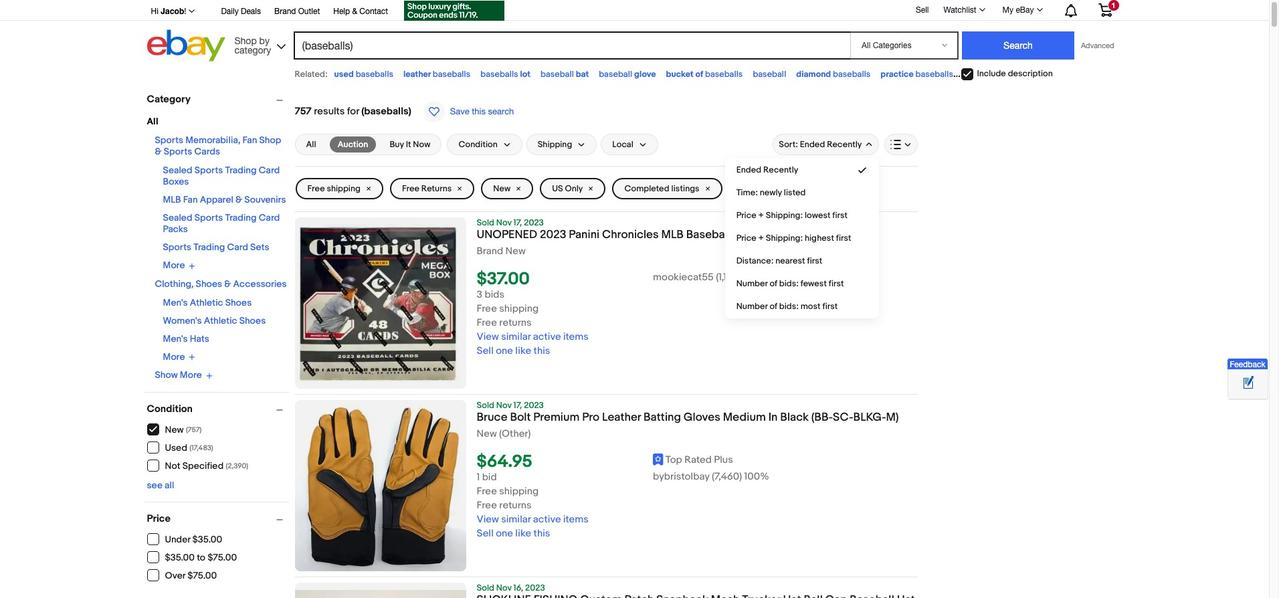 Task type: vqa. For each thing, say whether or not it's contained in the screenshot.
'see all' button at the bottom left
yes



Task type: locate. For each thing, give the bounding box(es) containing it.
0 vertical spatial active
[[533, 331, 561, 344]]

first inside number of bids: fewest first link
[[829, 278, 845, 289]]

men's down clothing,
[[163, 297, 188, 308]]

similar down bids
[[501, 331, 531, 344]]

1 vertical spatial condition button
[[147, 403, 289, 415]]

0 vertical spatial of
[[696, 69, 704, 80]]

0 vertical spatial condition button
[[447, 134, 523, 155]]

nov inside the sold  nov 17, 2023 bruce bolt premium pro leather batting gloves medium in black (bb-sc-blkg-m) new (other)
[[497, 400, 512, 411]]

first inside price + shipping: highest first link
[[837, 233, 852, 244]]

help & contact
[[334, 7, 388, 16]]

sports down category on the left of page
[[155, 135, 183, 146]]

apparel
[[200, 194, 233, 206]]

1 vertical spatial shipping:
[[766, 233, 803, 244]]

Auction selected text field
[[338, 139, 368, 151]]

0 vertical spatial fan
[[243, 135, 257, 146]]

1 inside the account navigation
[[1112, 1, 1116, 9]]

1 returns from the top
[[500, 317, 532, 329]]

shipping down bids
[[500, 303, 539, 315]]

sold left the bolt
[[477, 400, 495, 411]]

this inside button
[[472, 106, 486, 116]]

0 horizontal spatial brand
[[274, 7, 296, 16]]

0 vertical spatial condition
[[459, 139, 498, 150]]

17, for $37.00
[[514, 218, 522, 228]]

757
[[295, 105, 312, 118]]

condition inside dropdown button
[[459, 139, 498, 150]]

0 horizontal spatial fan
[[183, 194, 198, 206]]

unopened 2023 panini chronicles mlb baseball trading cards mega box image
[[295, 218, 466, 389]]

fan inside sealed sports trading card boxes mlb fan apparel & souvenirs sealed sports trading card packs sports trading card sets
[[183, 194, 198, 206]]

0 vertical spatial 17,
[[514, 218, 522, 228]]

view down bids
[[477, 331, 499, 344]]

0 horizontal spatial condition button
[[147, 403, 289, 415]]

fan down 'boxes'
[[183, 194, 198, 206]]

1 horizontal spatial mlb
[[662, 228, 684, 242]]

recently
[[828, 139, 863, 150], [764, 165, 799, 175]]

sealed sports trading card boxes mlb fan apparel & souvenirs sealed sports trading card packs sports trading card sets
[[163, 165, 286, 253]]

baseballs right 'leather'
[[433, 69, 471, 80]]

sold inside 'link'
[[742, 183, 759, 194]]

similar inside 'mookiecat55 (1,192) 98.8% 3 bids free shipping free returns view similar active items sell one like this'
[[501, 331, 531, 344]]

17, inside the sold  nov 17, 2023 bruce bolt premium pro leather batting gloves medium in black (bb-sc-blkg-m) new (other)
[[514, 400, 522, 411]]

brand down unopened
[[477, 245, 503, 258]]

baseball for bat
[[541, 69, 574, 80]]

listings for completed listings
[[672, 183, 700, 194]]

2 baseball from the left
[[599, 69, 633, 80]]

3 baseballs from the left
[[481, 69, 519, 80]]

1 vertical spatial sell
[[477, 345, 494, 358]]

shipping: up price + shipping: highest first
[[766, 210, 803, 221]]

1 horizontal spatial ended
[[801, 139, 826, 150]]

$75.00 right to in the left bottom of the page
[[208, 552, 237, 564]]

1 vertical spatial ended
[[737, 165, 762, 175]]

& inside the account navigation
[[352, 7, 357, 16]]

completed listings link
[[613, 178, 723, 199]]

price for price
[[147, 512, 171, 525]]

returns down bids
[[500, 317, 532, 329]]

1 baseball from the left
[[541, 69, 574, 80]]

all
[[165, 480, 174, 491]]

sold for sold listings
[[742, 183, 759, 194]]

0 vertical spatial bids:
[[780, 278, 799, 289]]

2 vertical spatial price
[[147, 512, 171, 525]]

2 items from the top
[[564, 514, 589, 526]]

2023 for sold  nov 17, 2023 unopened 2023 panini chronicles mlb baseball trading cards mega box brand new
[[524, 218, 544, 228]]

all down category on the left of page
[[147, 116, 158, 127]]

1 vertical spatial more
[[163, 351, 185, 363]]

1 vertical spatial view
[[477, 514, 499, 526]]

shipping: up distance: nearest first
[[766, 233, 803, 244]]

lowest
[[805, 210, 831, 221]]

1 vertical spatial more button
[[163, 351, 196, 363]]

2 vertical spatial this
[[534, 528, 551, 540]]

1 horizontal spatial brand
[[477, 245, 503, 258]]

most
[[801, 301, 821, 312]]

0 vertical spatial shop
[[235, 35, 257, 46]]

2 returns from the top
[[500, 500, 532, 512]]

free
[[308, 183, 325, 194], [402, 183, 420, 194], [477, 303, 497, 315], [477, 317, 497, 329], [477, 485, 497, 498], [477, 500, 497, 512]]

1 bids: from the top
[[780, 278, 799, 289]]

2 like from the top
[[516, 528, 532, 540]]

sealed down memorabilia,
[[163, 165, 193, 176]]

1 vertical spatial price
[[737, 233, 757, 244]]

2023 left the panini
[[540, 228, 567, 242]]

1 horizontal spatial 1
[[1112, 1, 1116, 9]]

first right highest
[[837, 233, 852, 244]]

more right show
[[180, 370, 202, 381]]

1 horizontal spatial cards
[[775, 228, 807, 242]]

0 vertical spatial brand
[[274, 7, 296, 16]]

athletic
[[190, 297, 223, 308], [204, 315, 237, 326]]

2 active from the top
[[533, 514, 561, 526]]

number for number of bids: most first
[[737, 301, 768, 312]]

2 number from the top
[[737, 301, 768, 312]]

fan right memorabilia,
[[243, 135, 257, 146]]

newly
[[760, 187, 782, 198]]

card left the sets
[[227, 242, 248, 253]]

recently up sold listings 'link' in the right of the page
[[764, 165, 799, 175]]

like up the bolt
[[516, 345, 532, 358]]

1 horizontal spatial condition
[[459, 139, 498, 150]]

1 vertical spatial $75.00
[[188, 570, 217, 582]]

more button up show more
[[163, 351, 196, 363]]

0 vertical spatial mlb
[[163, 194, 181, 206]]

shipping down auction text box
[[327, 183, 361, 194]]

baseballs
[[356, 69, 394, 80], [433, 69, 471, 80], [481, 69, 519, 80], [706, 69, 743, 80], [833, 69, 871, 80], [916, 69, 954, 80], [999, 69, 1036, 80]]

0 vertical spatial one
[[496, 345, 513, 358]]

1 vertical spatial this
[[534, 345, 551, 358]]

view
[[477, 331, 499, 344], [477, 514, 499, 526]]

first right fewest
[[829, 278, 845, 289]]

sold  nov 17, 2023 bruce bolt premium pro leather batting gloves medium in black (bb-sc-blkg-m) new (other)
[[477, 400, 899, 440]]

price up the under
[[147, 512, 171, 525]]

1 + from the top
[[759, 210, 764, 221]]

outlet
[[298, 7, 320, 16]]

cards down price + shipping: lowest first on the top of the page
[[775, 228, 807, 242]]

0 horizontal spatial ended
[[737, 165, 762, 175]]

similar down the $64.95
[[501, 514, 531, 526]]

all down 757
[[306, 139, 316, 150]]

sold listings
[[742, 183, 789, 194]]

2 men's from the top
[[163, 333, 188, 344]]

mlb left baseball at the right
[[662, 228, 684, 242]]

number
[[737, 278, 768, 289], [737, 301, 768, 312]]

sold left 16,
[[477, 583, 495, 594]]

1 listings from the left
[[672, 183, 700, 194]]

0 vertical spatial sell
[[916, 5, 930, 14]]

nov
[[497, 218, 512, 228], [497, 400, 512, 411], [497, 583, 512, 594]]

nov up (other)
[[497, 400, 512, 411]]

1 like from the top
[[516, 345, 532, 358]]

view inside bybristolbay (7,460) 100% free shipping free returns view similar active items sell one like this
[[477, 514, 499, 526]]

one inside bybristolbay (7,460) 100% free shipping free returns view similar active items sell one like this
[[496, 528, 513, 540]]

0 vertical spatial all
[[147, 116, 158, 127]]

shipping: for highest
[[766, 233, 803, 244]]

baseball left glove
[[599, 69, 633, 80]]

not
[[165, 461, 181, 472]]

this inside bybristolbay (7,460) 100% free shipping free returns view similar active items sell one like this
[[534, 528, 551, 540]]

batting
[[644, 411, 681, 424]]

bids: inside number of bids: most first link
[[780, 301, 799, 312]]

baseball
[[687, 228, 731, 242]]

new
[[494, 183, 511, 194], [506, 245, 526, 258], [165, 424, 184, 436], [477, 428, 497, 440]]

sell left watchlist
[[916, 5, 930, 14]]

0 vertical spatial $35.00
[[193, 534, 222, 546]]

sell inside bybristolbay (7,460) 100% free shipping free returns view similar active items sell one like this
[[477, 528, 494, 540]]

listings inside 'link'
[[761, 183, 789, 194]]

6 baseballs from the left
[[916, 69, 954, 80]]

& inside sports memorabilia, fan shop & sports cards
[[155, 146, 162, 157]]

shoes down clothing, shoes & accessories link
[[225, 297, 252, 308]]

0 vertical spatial ended
[[801, 139, 826, 150]]

1 vertical spatial bids:
[[780, 301, 799, 312]]

1 vertical spatial shipping
[[500, 303, 539, 315]]

$35.00 to $75.00
[[165, 552, 237, 564]]

$35.00 up over $75.00 link
[[165, 552, 195, 564]]

slickline fishing custom patch snapback mesh trucker hat ball cap baseball hat image
[[295, 591, 466, 598]]

more for 1st more button from the top
[[163, 260, 185, 271]]

0 vertical spatial recently
[[828, 139, 863, 150]]

price inside price + shipping: highest first link
[[737, 233, 757, 244]]

search
[[488, 106, 514, 116]]

sports memorabilia, fan shop & sports cards link
[[155, 135, 281, 157]]

& right apparel
[[236, 194, 242, 206]]

$35.00
[[193, 534, 222, 546], [165, 552, 195, 564]]

$75.00 inside the $35.00 to $75.00 link
[[208, 552, 237, 564]]

2 one from the top
[[496, 528, 513, 540]]

sold inside the sold  nov 17, 2023 bruce bolt premium pro leather batting gloves medium in black (bb-sc-blkg-m) new (other)
[[477, 400, 495, 411]]

sealed down 'boxes'
[[163, 212, 193, 224]]

2 vertical spatial shipping
[[500, 485, 539, 498]]

1 horizontal spatial baseball
[[599, 69, 633, 80]]

bids: for fewest
[[780, 278, 799, 289]]

baseballs right rawlings
[[999, 69, 1036, 80]]

1 vertical spatial shop
[[259, 135, 281, 146]]

condition down save this search
[[459, 139, 498, 150]]

premium
[[534, 411, 580, 424]]

mlb inside sealed sports trading card boxes mlb fan apparel & souvenirs sealed sports trading card packs sports trading card sets
[[163, 194, 181, 206]]

unopened 2023 panini chronicles mlb baseball trading cards mega box heading
[[477, 228, 862, 242]]

0 horizontal spatial condition
[[147, 403, 193, 415]]

0 vertical spatial this
[[472, 106, 486, 116]]

2 similar from the top
[[501, 514, 531, 526]]

1 vertical spatial sell one like this link
[[477, 528, 551, 540]]

first up fewest
[[808, 256, 823, 266]]

7 baseballs from the left
[[999, 69, 1036, 80]]

2 bids: from the top
[[780, 301, 799, 312]]

like inside 'mookiecat55 (1,192) 98.8% 3 bids free shipping free returns view similar active items sell one like this'
[[516, 345, 532, 358]]

1 vertical spatial view similar active items link
[[477, 514, 589, 526]]

number of bids: fewest first link
[[726, 272, 879, 295]]

17, right bruce
[[514, 400, 522, 411]]

show
[[155, 370, 178, 381]]

1 17, from the top
[[514, 218, 522, 228]]

view down 1 bid
[[477, 514, 499, 526]]

buy it now link
[[382, 137, 439, 153]]

sold left newly
[[742, 183, 759, 194]]

view similar active items link down the bid
[[477, 514, 589, 526]]

shoes
[[196, 278, 222, 290], [225, 297, 252, 308], [239, 315, 266, 326]]

men's
[[163, 297, 188, 308], [163, 333, 188, 344]]

sell down 1 bid
[[477, 528, 494, 540]]

2 horizontal spatial baseball
[[753, 69, 787, 80]]

0 vertical spatial shipping
[[327, 183, 361, 194]]

all
[[147, 116, 158, 127], [306, 139, 316, 150]]

0 vertical spatial athletic
[[190, 297, 223, 308]]

pro
[[583, 411, 600, 424]]

sold for sold  nov 17, 2023 unopened 2023 panini chronicles mlb baseball trading cards mega box brand new
[[477, 218, 495, 228]]

brand left outlet
[[274, 7, 296, 16]]

trading up distance:
[[734, 228, 773, 242]]

1 sell one like this link from the top
[[477, 345, 551, 358]]

sell one like this link up the sold  nov 16, 2023
[[477, 528, 551, 540]]

auction link
[[330, 137, 377, 153]]

free shipping link
[[296, 178, 384, 199]]

1 vertical spatial of
[[770, 278, 778, 289]]

top
[[666, 454, 683, 467]]

number of bids: fewest first
[[737, 278, 845, 289]]

1 vertical spatial condition
[[147, 403, 193, 415]]

2023 inside the sold  nov 17, 2023 bruce bolt premium pro leather batting gloves medium in black (bb-sc-blkg-m) new (other)
[[524, 400, 544, 411]]

condition up the new (757)
[[147, 403, 193, 415]]

top rated plus image
[[653, 454, 664, 466]]

1 vertical spatial men's
[[163, 333, 188, 344]]

watchlist
[[944, 5, 977, 15]]

rawlings
[[964, 69, 997, 80]]

mlb inside the sold  nov 17, 2023 unopened 2023 panini chronicles mlb baseball trading cards mega box brand new
[[662, 228, 684, 242]]

sell down 3
[[477, 345, 494, 358]]

0 vertical spatial men's
[[163, 297, 188, 308]]

brand inside the account navigation
[[274, 7, 296, 16]]

2 baseballs from the left
[[433, 69, 471, 80]]

0 vertical spatial $75.00
[[208, 552, 237, 564]]

0 horizontal spatial mlb
[[163, 194, 181, 206]]

condition for the bottom condition dropdown button
[[147, 403, 193, 415]]

2023 for sold  nov 17, 2023 bruce bolt premium pro leather batting gloves medium in black (bb-sc-blkg-m) new (other)
[[524, 400, 544, 411]]

5 baseballs from the left
[[833, 69, 871, 80]]

1 vertical spatial one
[[496, 528, 513, 540]]

1 vertical spatial number
[[737, 301, 768, 312]]

hi
[[151, 7, 159, 16]]

1 horizontal spatial recently
[[828, 139, 863, 150]]

cards inside sports memorabilia, fan shop & sports cards
[[194, 146, 220, 157]]

baseball left diamond
[[753, 69, 787, 80]]

1 view from the top
[[477, 331, 499, 344]]

show more button
[[155, 370, 213, 381]]

&
[[352, 7, 357, 16], [155, 146, 162, 157], [236, 194, 242, 206], [224, 278, 231, 290]]

listings right the completed
[[672, 183, 700, 194]]

heading
[[477, 594, 916, 598]]

sold inside the sold  nov 17, 2023 unopened 2023 panini chronicles mlb baseball trading cards mega box brand new
[[477, 218, 495, 228]]

1 one from the top
[[496, 345, 513, 358]]

specified
[[183, 461, 224, 472]]

cards up sealed sports trading card boxes link
[[194, 146, 220, 157]]

price down time:
[[737, 210, 757, 221]]

1 vertical spatial items
[[564, 514, 589, 526]]

this inside 'mookiecat55 (1,192) 98.8% 3 bids free shipping free returns view similar active items sell one like this'
[[534, 345, 551, 358]]

new inside the sold  nov 17, 2023 bruce bolt premium pro leather batting gloves medium in black (bb-sc-blkg-m) new (other)
[[477, 428, 497, 440]]

baseballs for used baseballs
[[356, 69, 394, 80]]

1 vertical spatial sealed
[[163, 212, 193, 224]]

baseballs right practice
[[916, 69, 954, 80]]

baseballs left lot at the left of the page
[[481, 69, 519, 80]]

0 vertical spatial price
[[737, 210, 757, 221]]

baseballs right diamond
[[833, 69, 871, 80]]

hi jacob !
[[151, 6, 186, 16]]

not specified (2,390)
[[165, 461, 248, 472]]

2023 down new link
[[524, 218, 544, 228]]

sealed sports trading card packs link
[[163, 212, 280, 235]]

2023 right 16,
[[526, 583, 545, 594]]

0 vertical spatial sealed
[[163, 165, 193, 176]]

number down distance:
[[737, 278, 768, 289]]

buy it now
[[390, 139, 431, 150]]

2 vertical spatial sell
[[477, 528, 494, 540]]

17, down new link
[[514, 218, 522, 228]]

men's hats link
[[163, 333, 209, 344]]

98.8%
[[743, 271, 772, 284]]

0 vertical spatial nov
[[497, 218, 512, 228]]

first inside number of bids: most first link
[[823, 301, 838, 312]]

sold for sold  nov 17, 2023 bruce bolt premium pro leather batting gloves medium in black (bb-sc-blkg-m) new (other)
[[477, 400, 495, 411]]

free returns link
[[390, 178, 475, 199]]

baseball for glove
[[599, 69, 633, 80]]

hats
[[190, 333, 209, 344]]

2 shipping: from the top
[[766, 233, 803, 244]]

& right help
[[352, 7, 357, 16]]

0 horizontal spatial 1
[[477, 471, 480, 484]]

$35.00 up to in the left bottom of the page
[[193, 534, 222, 546]]

0 vertical spatial more
[[163, 260, 185, 271]]

baseballs for diamond baseballs
[[833, 69, 871, 80]]

& down category on the left of page
[[155, 146, 162, 157]]

0 vertical spatial view similar active items link
[[477, 331, 589, 344]]

first inside distance: nearest first link
[[808, 256, 823, 266]]

one
[[496, 345, 513, 358], [496, 528, 513, 540]]

brand outlet
[[274, 7, 320, 16]]

2 view from the top
[[477, 514, 499, 526]]

account navigation
[[144, 0, 1123, 23]]

highest
[[805, 233, 835, 244]]

of right bucket
[[696, 69, 704, 80]]

items inside bybristolbay (7,460) 100% free shipping free returns view similar active items sell one like this
[[564, 514, 589, 526]]

distance:
[[737, 256, 774, 266]]

+ up distance:
[[759, 233, 764, 244]]

trading
[[225, 165, 257, 176], [225, 212, 257, 224], [734, 228, 773, 242], [194, 242, 225, 253]]

condition button down save this search
[[447, 134, 523, 155]]

new up used
[[165, 424, 184, 436]]

gloves
[[684, 411, 721, 424]]

1 vertical spatial cards
[[775, 228, 807, 242]]

1 vertical spatial 17,
[[514, 400, 522, 411]]

more button up clothing,
[[163, 260, 196, 271]]

2 listings from the left
[[761, 183, 789, 194]]

0 vertical spatial card
[[259, 165, 280, 176]]

athletic up women's athletic shoes link
[[190, 297, 223, 308]]

1 nov from the top
[[497, 218, 512, 228]]

1 similar from the top
[[501, 331, 531, 344]]

$75.00 inside over $75.00 link
[[188, 570, 217, 582]]

0 vertical spatial view
[[477, 331, 499, 344]]

sold down new link
[[477, 218, 495, 228]]

None submit
[[963, 31, 1075, 60]]

2 + from the top
[[759, 233, 764, 244]]

shipping inside 'mookiecat55 (1,192) 98.8% 3 bids free shipping free returns view similar active items sell one like this'
[[500, 303, 539, 315]]

like up 16,
[[516, 528, 532, 540]]

17, inside the sold  nov 17, 2023 unopened 2023 panini chronicles mlb baseball trading cards mega box brand new
[[514, 218, 522, 228]]

2 nov from the top
[[497, 400, 512, 411]]

1 shipping: from the top
[[766, 210, 803, 221]]

2 vertical spatial shoes
[[239, 315, 266, 326]]

main content
[[295, 87, 918, 598]]

clothing, shoes & accessories link
[[155, 278, 287, 290]]

100%
[[745, 471, 770, 483]]

active
[[533, 331, 561, 344], [533, 514, 561, 526]]

0 horizontal spatial baseball
[[541, 69, 574, 80]]

distance: nearest first link
[[726, 250, 879, 272]]

shoes down accessories
[[239, 315, 266, 326]]

new down bruce
[[477, 428, 497, 440]]

1 items from the top
[[564, 331, 589, 344]]

1 active from the top
[[533, 331, 561, 344]]

1 vertical spatial like
[[516, 528, 532, 540]]

1 vertical spatial +
[[759, 233, 764, 244]]

3
[[477, 289, 483, 301]]

2 vertical spatial of
[[770, 301, 778, 312]]

2 17, from the top
[[514, 400, 522, 411]]

of for bucket of baseballs
[[696, 69, 704, 80]]

trading down sports memorabilia, fan shop & sports cards in the left of the page
[[225, 165, 257, 176]]

mlb
[[163, 194, 181, 206], [662, 228, 684, 242]]

of down number of bids: fewest first
[[770, 301, 778, 312]]

1 vertical spatial active
[[533, 514, 561, 526]]

active inside 'mookiecat55 (1,192) 98.8% 3 bids free shipping free returns view similar active items sell one like this'
[[533, 331, 561, 344]]

bruce bolt premium pro leather batting gloves medium in black (bb-sc-blkg-m) image
[[295, 400, 466, 572]]

include
[[978, 68, 1007, 79]]

price
[[737, 210, 757, 221], [737, 233, 757, 244], [147, 512, 171, 525]]

shipping down the $64.95
[[500, 485, 539, 498]]

0 horizontal spatial listings
[[672, 183, 700, 194]]

1 for 1 bid
[[477, 471, 480, 484]]

nov left 16,
[[497, 583, 512, 594]]

listing options selector. list view selected. image
[[891, 139, 912, 150]]

view similar active items link down bids
[[477, 331, 589, 344]]

number for number of bids: fewest first
[[737, 278, 768, 289]]

baseballs lot
[[481, 69, 531, 80]]

0 vertical spatial number
[[737, 278, 768, 289]]

now
[[413, 139, 431, 150]]

bids: inside number of bids: fewest first link
[[780, 278, 799, 289]]

first inside "price + shipping: lowest first" link
[[833, 210, 848, 221]]

nov down new link
[[497, 218, 512, 228]]

0 vertical spatial returns
[[500, 317, 532, 329]]

sports down packs
[[163, 242, 191, 253]]

first up the box
[[833, 210, 848, 221]]

0 vertical spatial sell one like this link
[[477, 345, 551, 358]]

returns inside bybristolbay (7,460) 100% free shipping free returns view similar active items sell one like this
[[500, 500, 532, 512]]

see all
[[147, 480, 174, 491]]

(7,460)
[[712, 471, 743, 483]]

1 vertical spatial nov
[[497, 400, 512, 411]]

shop left by
[[235, 35, 257, 46]]

1 sealed from the top
[[163, 165, 193, 176]]

get the coupon image
[[404, 1, 505, 21]]

more for 2nd more button from the top of the page
[[163, 351, 185, 363]]

price inside "price + shipping: lowest first" link
[[737, 210, 757, 221]]

0 vertical spatial 1
[[1112, 1, 1116, 9]]

1 left the bid
[[477, 471, 480, 484]]

bids: for most
[[780, 301, 799, 312]]

2023
[[524, 218, 544, 228], [540, 228, 567, 242], [524, 400, 544, 411], [526, 583, 545, 594]]

$75.00
[[208, 552, 237, 564], [188, 570, 217, 582]]

similar
[[501, 331, 531, 344], [501, 514, 531, 526]]

one inside 'mookiecat55 (1,192) 98.8% 3 bids free shipping free returns view similar active items sell one like this'
[[496, 345, 513, 358]]

2 view similar active items link from the top
[[477, 514, 589, 526]]

baseballs right bucket
[[706, 69, 743, 80]]

2 sealed from the top
[[163, 212, 193, 224]]

1 horizontal spatial listings
[[761, 183, 789, 194]]

listings down ended recently
[[761, 183, 789, 194]]

1 horizontal spatial shop
[[259, 135, 281, 146]]

1 baseballs from the left
[[356, 69, 394, 80]]

1
[[1112, 1, 1116, 9], [477, 471, 480, 484]]

save
[[450, 106, 470, 116]]

sold for sold  nov 16, 2023
[[477, 583, 495, 594]]

ended inside ended recently link
[[737, 165, 762, 175]]

0 vertical spatial similar
[[501, 331, 531, 344]]

athletic down men's athletic shoes link
[[204, 315, 237, 326]]

0 horizontal spatial shop
[[235, 35, 257, 46]]

first right most
[[823, 301, 838, 312]]

1 up advanced in the top right of the page
[[1112, 1, 1116, 9]]

card down souvenirs
[[259, 212, 280, 224]]

practice
[[881, 69, 914, 80]]

1 vertical spatial returns
[[500, 500, 532, 512]]

nov inside the sold  nov 17, 2023 unopened 2023 panini chronicles mlb baseball trading cards mega box brand new
[[497, 218, 512, 228]]

$35.00 to $75.00 link
[[147, 551, 238, 564]]

0 horizontal spatial cards
[[194, 146, 220, 157]]

1 vertical spatial mlb
[[662, 228, 684, 242]]

my
[[1003, 5, 1014, 15]]

items
[[564, 331, 589, 344], [564, 514, 589, 526]]

box
[[842, 228, 862, 242]]

men's athletic shoes women's athletic shoes men's hats
[[163, 297, 266, 344]]

0 vertical spatial more button
[[163, 260, 196, 271]]

1 number from the top
[[737, 278, 768, 289]]

new down unopened
[[506, 245, 526, 258]]

fewest
[[801, 278, 827, 289]]

+ down newly
[[759, 210, 764, 221]]



Task type: describe. For each thing, give the bounding box(es) containing it.
trading inside the sold  nov 17, 2023 unopened 2023 panini chronicles mlb baseball trading cards mega box brand new
[[734, 228, 773, 242]]

bids
[[485, 289, 505, 301]]

sort: ended recently button
[[773, 134, 879, 155]]

us only link
[[540, 178, 606, 199]]

daily deals link
[[221, 5, 261, 19]]

time: newly listed
[[737, 187, 806, 198]]

local
[[613, 139, 634, 150]]

watchlist link
[[937, 2, 992, 18]]

leather baseballs
[[404, 69, 471, 80]]

panini
[[569, 228, 600, 242]]

women's athletic shoes link
[[163, 315, 266, 326]]

see all button
[[147, 480, 174, 491]]

sports up 'boxes'
[[164, 146, 192, 157]]

results
[[314, 105, 345, 118]]

brand inside the sold  nov 17, 2023 unopened 2023 panini chronicles mlb baseball trading cards mega box brand new
[[477, 245, 503, 258]]

listings for sold listings
[[761, 183, 789, 194]]

of for number of bids: fewest first
[[770, 278, 778, 289]]

contact
[[360, 7, 388, 16]]

used baseballs
[[334, 69, 394, 80]]

daily
[[221, 7, 239, 16]]

nov for $64.95
[[497, 400, 512, 411]]

+ for price + shipping: highest first
[[759, 233, 764, 244]]

shop by category
[[235, 35, 271, 55]]

$64.95
[[477, 452, 533, 473]]

2 more button from the top
[[163, 351, 196, 363]]

sell inside 'mookiecat55 (1,192) 98.8% 3 bids free shipping free returns view similar active items sell one like this'
[[477, 345, 494, 358]]

auction
[[338, 139, 368, 150]]

of for number of bids: most first
[[770, 301, 778, 312]]

under $35.00
[[165, 534, 222, 546]]

category
[[235, 45, 271, 55]]

bruce bolt premium pro leather batting gloves medium in black (bb-sc-blkg-m) heading
[[477, 411, 899, 424]]

see
[[147, 480, 163, 491]]

over
[[165, 570, 185, 582]]

1 vertical spatial athletic
[[204, 315, 237, 326]]

chronicles
[[603, 228, 659, 242]]

& up men's athletic shoes link
[[224, 278, 231, 290]]

active inside bybristolbay (7,460) 100% free shipping free returns view similar active items sell one like this
[[533, 514, 561, 526]]

4 baseballs from the left
[[706, 69, 743, 80]]

time: newly listed link
[[726, 181, 879, 204]]

shop by category button
[[229, 30, 289, 59]]

by
[[259, 35, 270, 46]]

accessories
[[233, 278, 287, 290]]

1 vertical spatial card
[[259, 212, 280, 224]]

new (757)
[[165, 424, 202, 436]]

bybristolbay (7,460) 100% free shipping free returns view similar active items sell one like this
[[477, 471, 770, 540]]

boxes
[[163, 176, 189, 187]]

rated
[[685, 454, 712, 467]]

$35.00 inside under $35.00 link
[[193, 534, 222, 546]]

shipping
[[538, 139, 573, 150]]

category button
[[147, 93, 289, 106]]

help
[[334, 7, 350, 16]]

trading down the sealed sports trading card packs link
[[194, 242, 225, 253]]

returns
[[422, 183, 452, 194]]

price + shipping: lowest first link
[[726, 204, 879, 227]]

(other)
[[499, 428, 531, 440]]

sell link
[[910, 5, 936, 14]]

cards inside the sold  nov 17, 2023 unopened 2023 panini chronicles mlb baseball trading cards mega box brand new
[[775, 228, 807, 242]]

1 for 1
[[1112, 1, 1116, 9]]

to
[[197, 552, 206, 564]]

view inside 'mookiecat55 (1,192) 98.8% 3 bids free shipping free returns view similar active items sell one like this'
[[477, 331, 499, 344]]

medium
[[723, 411, 766, 424]]

recently inside dropdown button
[[828, 139, 863, 150]]

bucket of baseballs
[[666, 69, 743, 80]]

free shipping
[[308, 183, 361, 194]]

sold  nov 17, 2023 unopened 2023 panini chronicles mlb baseball trading cards mega box brand new
[[477, 218, 862, 258]]

advanced
[[1082, 42, 1115, 50]]

shop by category banner
[[144, 0, 1123, 65]]

2 sell one like this link from the top
[[477, 528, 551, 540]]

0 horizontal spatial all
[[147, 116, 158, 127]]

baseball glove
[[599, 69, 656, 80]]

over $75.00 link
[[147, 569, 218, 582]]

2023 for sold  nov 16, 2023
[[526, 583, 545, 594]]

returns inside 'mookiecat55 (1,192) 98.8% 3 bids free shipping free returns view similar active items sell one like this'
[[500, 317, 532, 329]]

17, for $64.95
[[514, 400, 522, 411]]

bruce
[[477, 411, 508, 424]]

sports down apparel
[[195, 212, 223, 224]]

price for price + shipping: highest first
[[737, 233, 757, 244]]

1 view similar active items link from the top
[[477, 331, 589, 344]]

condition for rightmost condition dropdown button
[[459, 139, 498, 150]]

sell inside the account navigation
[[916, 5, 930, 14]]

1 vertical spatial $35.00
[[165, 552, 195, 564]]

0 vertical spatial shoes
[[196, 278, 222, 290]]

my ebay
[[1003, 5, 1035, 15]]

more inside show more "button"
[[180, 370, 202, 381]]

practice baseballs
[[881, 69, 954, 80]]

brand outlet link
[[274, 5, 320, 19]]

it
[[406, 139, 411, 150]]

nov for $37.00
[[497, 218, 512, 228]]

main content containing $37.00
[[295, 87, 918, 598]]

deals
[[241, 7, 261, 16]]

m)
[[887, 411, 899, 424]]

sort:
[[779, 139, 799, 150]]

sports down sports memorabilia, fan shop & sports cards link
[[195, 165, 223, 176]]

shipping: for lowest
[[766, 210, 803, 221]]

1 vertical spatial shoes
[[225, 297, 252, 308]]

baseballs for rawlings baseballs
[[999, 69, 1036, 80]]

new up unopened
[[494, 183, 511, 194]]

sold  nov 16, 2023
[[477, 583, 545, 594]]

mookiecat55
[[653, 271, 714, 284]]

ended inside sort: ended recently dropdown button
[[801, 139, 826, 150]]

sports memorabilia, fan shop & sports cards
[[155, 135, 281, 157]]

first for most
[[823, 301, 838, 312]]

women's
[[163, 315, 202, 326]]

items inside 'mookiecat55 (1,192) 98.8% 3 bids free shipping free returns view similar active items sell one like this'
[[564, 331, 589, 344]]

2 vertical spatial card
[[227, 242, 248, 253]]

shipping inside bybristolbay (7,460) 100% free shipping free returns view similar active items sell one like this
[[500, 485, 539, 498]]

daily deals
[[221, 7, 261, 16]]

first for fewest
[[829, 278, 845, 289]]

baseballs for practice baseballs
[[916, 69, 954, 80]]

under
[[165, 534, 190, 546]]

+ for price + shipping: lowest first
[[759, 210, 764, 221]]

1 horizontal spatial condition button
[[447, 134, 523, 155]]

number of bids: most first link
[[726, 295, 879, 318]]

bruce bolt premium pro leather batting gloves medium in black (bb-sc-blkg-m) link
[[477, 411, 918, 428]]

1 horizontal spatial all
[[306, 139, 316, 150]]

baseball link
[[753, 69, 787, 80]]

black
[[781, 411, 809, 424]]

1 more button from the top
[[163, 260, 196, 271]]

over $75.00
[[165, 570, 217, 582]]

price for price + shipping: lowest first
[[737, 210, 757, 221]]

fan inside sports memorabilia, fan shop & sports cards
[[243, 135, 257, 146]]

used
[[334, 69, 354, 80]]

first for highest
[[837, 233, 852, 244]]

related:
[[295, 69, 328, 80]]

similar inside bybristolbay (7,460) 100% free shipping free returns view similar active items sell one like this
[[501, 514, 531, 526]]

3 baseball from the left
[[753, 69, 787, 80]]

baseball bat
[[541, 69, 589, 80]]

local button
[[601, 134, 659, 155]]

lot
[[520, 69, 531, 80]]

& inside sealed sports trading card boxes mlb fan apparel & souvenirs sealed sports trading card packs sports trading card sets
[[236, 194, 242, 206]]

first for lowest
[[833, 210, 848, 221]]

3 nov from the top
[[497, 583, 512, 594]]

only
[[565, 183, 583, 194]]

1 men's from the top
[[163, 297, 188, 308]]

0 horizontal spatial recently
[[764, 165, 799, 175]]

trading down mlb fan apparel & souvenirs 'link' at the top left of page
[[225, 212, 257, 224]]

none submit inside shop by category banner
[[963, 31, 1075, 60]]

used (17,483)
[[165, 443, 213, 454]]

(1,192)
[[716, 271, 741, 284]]

used
[[165, 443, 187, 454]]

shop inside shop by category
[[235, 35, 257, 46]]

shop inside sports memorabilia, fan shop & sports cards
[[259, 135, 281, 146]]

bolt
[[510, 411, 531, 424]]

bat
[[576, 69, 589, 80]]

mlb fan apparel & souvenirs link
[[163, 194, 286, 206]]

clothing,
[[155, 278, 194, 290]]

new inside the sold  nov 17, 2023 unopened 2023 panini chronicles mlb baseball trading cards mega box brand new
[[506, 245, 526, 258]]

1 link
[[1091, 0, 1121, 19]]

memorabilia,
[[186, 135, 241, 146]]

plus
[[715, 454, 734, 467]]

Search for anything text field
[[296, 33, 848, 58]]

like inside bybristolbay (7,460) 100% free shipping free returns view similar active items sell one like this
[[516, 528, 532, 540]]

baseballs for leather baseballs
[[433, 69, 471, 80]]

ended recently link
[[726, 159, 879, 181]]

nearest
[[776, 256, 806, 266]]

completed listings
[[625, 183, 700, 194]]



